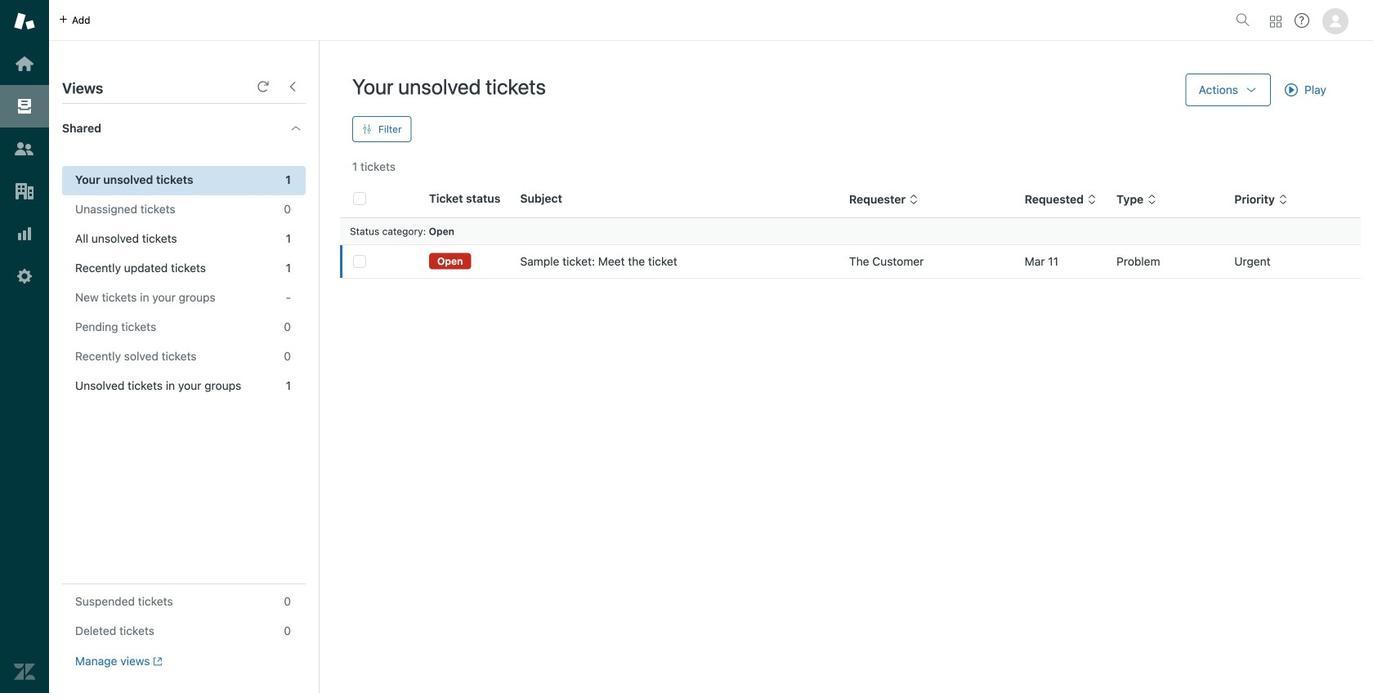 Task type: locate. For each thing, give the bounding box(es) containing it.
opens in a new tab image
[[150, 657, 163, 667]]

heading
[[49, 104, 319, 153]]

main element
[[0, 0, 49, 694]]

organizations image
[[14, 181, 35, 202]]

refresh views pane image
[[257, 80, 270, 93]]

hide panel views image
[[286, 80, 299, 93]]

zendesk image
[[14, 662, 35, 683]]

row
[[340, 245, 1362, 278]]



Task type: describe. For each thing, give the bounding box(es) containing it.
get started image
[[14, 53, 35, 74]]

reporting image
[[14, 223, 35, 245]]

get help image
[[1295, 13, 1310, 28]]

zendesk support image
[[14, 11, 35, 32]]

admin image
[[14, 266, 35, 287]]

zendesk products image
[[1271, 16, 1282, 27]]

views image
[[14, 96, 35, 117]]

customers image
[[14, 138, 35, 159]]



Task type: vqa. For each thing, say whether or not it's contained in the screenshot.
Hide panel views icon
yes



